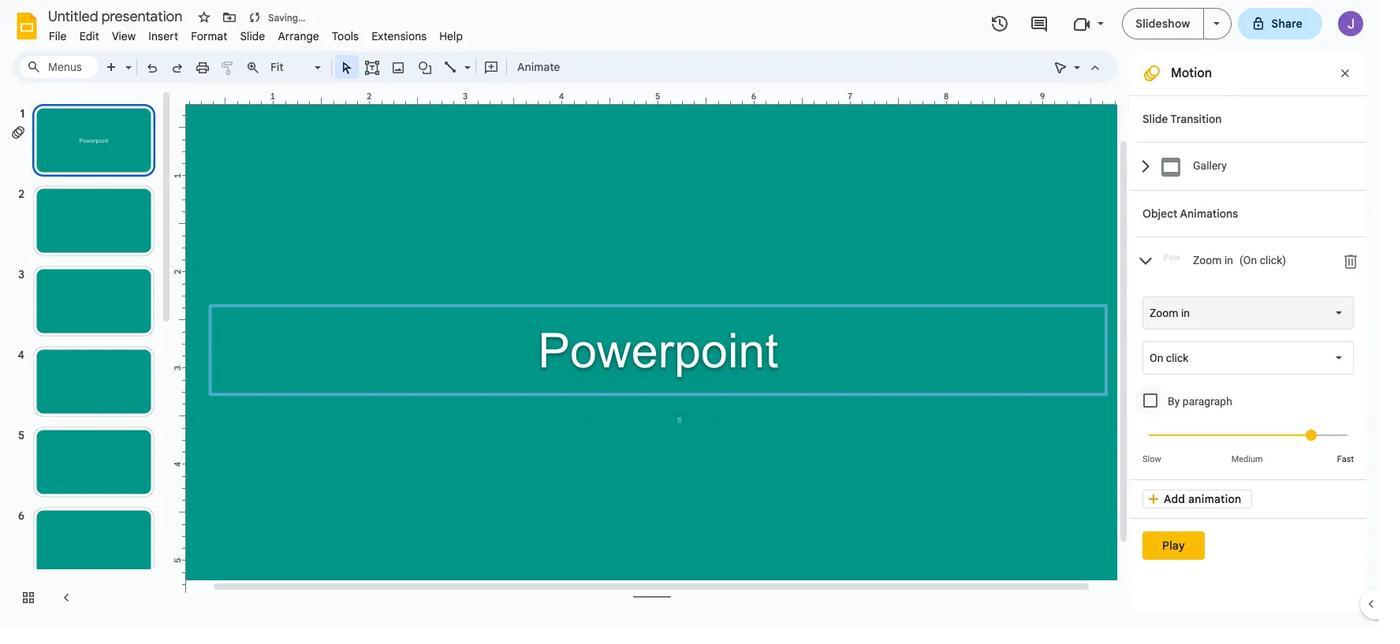 Task type: describe. For each thing, give the bounding box(es) containing it.
(on
[[1240, 254, 1257, 267]]

play button
[[1143, 531, 1205, 560]]

slider inside tab panel
[[1143, 416, 1354, 453]]

Zoom field
[[266, 56, 328, 79]]

insert
[[148, 29, 178, 43]]

main toolbar
[[98, 55, 568, 79]]

insert menu item
[[142, 27, 185, 46]]

help
[[439, 29, 463, 43]]

add
[[1164, 492, 1185, 506]]

motion application
[[0, 0, 1379, 626]]

help menu item
[[433, 27, 469, 46]]

edit
[[79, 29, 99, 43]]

format menu item
[[185, 27, 234, 46]]

in for zoom in
[[1181, 307, 1190, 319]]

view
[[112, 29, 136, 43]]

zoom in
[[1150, 307, 1190, 319]]

paragraph
[[1183, 395, 1232, 408]]

fast
[[1337, 454, 1354, 464]]

file
[[49, 29, 67, 43]]

in for zoom in (on click)
[[1225, 254, 1233, 267]]

format
[[191, 29, 227, 43]]

click)
[[1260, 254, 1286, 267]]

By paragraph checkbox
[[1143, 393, 1158, 408]]

object animations
[[1143, 207, 1238, 221]]

tools menu item
[[326, 27, 365, 46]]

presentation options image
[[1213, 22, 1219, 25]]

gallery tab
[[1136, 142, 1366, 190]]

medium button
[[1212, 454, 1282, 464]]

click
[[1166, 352, 1189, 364]]

slide transition
[[1143, 112, 1222, 126]]

object
[[1143, 207, 1178, 221]]

Zoom text field
[[268, 56, 312, 78]]

arrange menu item
[[272, 27, 326, 46]]

menu bar banner
[[0, 0, 1379, 626]]

zoom for zoom in
[[1150, 307, 1178, 319]]

object animations tab list
[[1130, 190, 1366, 479]]

navigation inside motion application
[[0, 89, 173, 626]]

animate
[[517, 60, 560, 74]]

motion
[[1171, 65, 1212, 81]]

live pointer settings image
[[1070, 57, 1080, 62]]

slow button
[[1143, 454, 1161, 464]]

zoom in option
[[1150, 305, 1190, 321]]

share
[[1271, 17, 1303, 31]]

view menu item
[[106, 27, 142, 46]]

on click option
[[1150, 350, 1189, 366]]

Star checkbox
[[193, 6, 215, 28]]

Rename text field
[[43, 6, 192, 25]]

saving… button
[[244, 6, 309, 28]]

by
[[1168, 395, 1180, 408]]

medium
[[1231, 454, 1263, 464]]

mode and view toolbar
[[1048, 51, 1108, 83]]

insert image image
[[389, 56, 407, 78]]

duration element
[[1143, 416, 1354, 464]]



Task type: vqa. For each thing, say whether or not it's contained in the screenshot.
Open
no



Task type: locate. For each thing, give the bounding box(es) containing it.
shape image
[[416, 56, 434, 78]]

slideshow
[[1136, 17, 1190, 31]]

slide inside menu item
[[240, 29, 265, 43]]

zoom
[[1193, 254, 1222, 267], [1150, 307, 1178, 319]]

gallery
[[1193, 159, 1227, 172]]

add animation button
[[1143, 490, 1252, 509]]

in left (on
[[1225, 254, 1233, 267]]

tab panel inside object animations tab list
[[1135, 285, 1366, 479]]

play
[[1162, 539, 1185, 553]]

zoom in list box
[[1143, 296, 1354, 330]]

zoom inside option
[[1150, 307, 1178, 319]]

zoom inside tab
[[1193, 254, 1222, 267]]

0 horizontal spatial in
[[1181, 307, 1190, 319]]

menu bar containing file
[[43, 21, 469, 47]]

slide left 'transition'
[[1143, 112, 1168, 126]]

tab containing zoom in
[[1136, 237, 1366, 285]]

new slide with layout image
[[121, 57, 132, 62]]

tab inside object animations tab list
[[1136, 237, 1366, 285]]

0 horizontal spatial zoom
[[1150, 307, 1178, 319]]

on
[[1150, 352, 1163, 364]]

in
[[1225, 254, 1233, 267], [1181, 307, 1190, 319]]

file menu item
[[43, 27, 73, 46]]

zoom for zoom in (on click)
[[1193, 254, 1222, 267]]

on click
[[1150, 352, 1189, 364]]

animation
[[1188, 492, 1242, 506]]

in inside option
[[1181, 307, 1190, 319]]

arrange
[[278, 29, 319, 43]]

tools
[[332, 29, 359, 43]]

navigation
[[0, 89, 173, 626]]

by paragraph
[[1168, 395, 1232, 408]]

in inside tab
[[1225, 254, 1233, 267]]

in up click on the right bottom of page
[[1181, 307, 1190, 319]]

slideshow button
[[1122, 8, 1204, 39]]

slide for slide
[[240, 29, 265, 43]]

slide down the saving… button on the left top of page
[[240, 29, 265, 43]]

share button
[[1238, 8, 1322, 39]]

0 vertical spatial zoom
[[1193, 254, 1222, 267]]

saving…
[[268, 11, 305, 23]]

slide
[[240, 29, 265, 43], [1143, 112, 1168, 126]]

slow
[[1143, 454, 1161, 464]]

tab panel
[[1135, 285, 1366, 479]]

slide menu item
[[234, 27, 272, 46]]

add animation
[[1164, 492, 1242, 506]]

Menus field
[[20, 56, 99, 78]]

extensions menu item
[[365, 27, 433, 46]]

select line image
[[460, 57, 471, 62]]

1 horizontal spatial slide
[[1143, 112, 1168, 126]]

menu bar inside menu bar banner
[[43, 21, 469, 47]]

animate button
[[510, 55, 567, 79]]

extensions
[[371, 29, 427, 43]]

0 vertical spatial slide
[[240, 29, 265, 43]]

fast button
[[1337, 454, 1354, 464]]

edit menu item
[[73, 27, 106, 46]]

1 horizontal spatial in
[[1225, 254, 1233, 267]]

zoom left (on
[[1193, 254, 1222, 267]]

animations
[[1180, 207, 1238, 221]]

0 horizontal spatial slide
[[240, 29, 265, 43]]

1 vertical spatial slide
[[1143, 112, 1168, 126]]

1 vertical spatial zoom
[[1150, 307, 1178, 319]]

menu bar
[[43, 21, 469, 47]]

transition
[[1170, 112, 1222, 126]]

0 vertical spatial in
[[1225, 254, 1233, 267]]

motion section
[[1130, 51, 1366, 613]]

zoom up on click option
[[1150, 307, 1178, 319]]

slider
[[1143, 416, 1354, 453]]

1 vertical spatial in
[[1181, 307, 1190, 319]]

slide inside motion section
[[1143, 112, 1168, 126]]

tab
[[1136, 237, 1366, 285]]

zoom in (on click)
[[1193, 254, 1286, 267]]

slide for slide transition
[[1143, 112, 1168, 126]]

1 horizontal spatial zoom
[[1193, 254, 1222, 267]]

tab panel containing zoom in
[[1135, 285, 1366, 479]]



